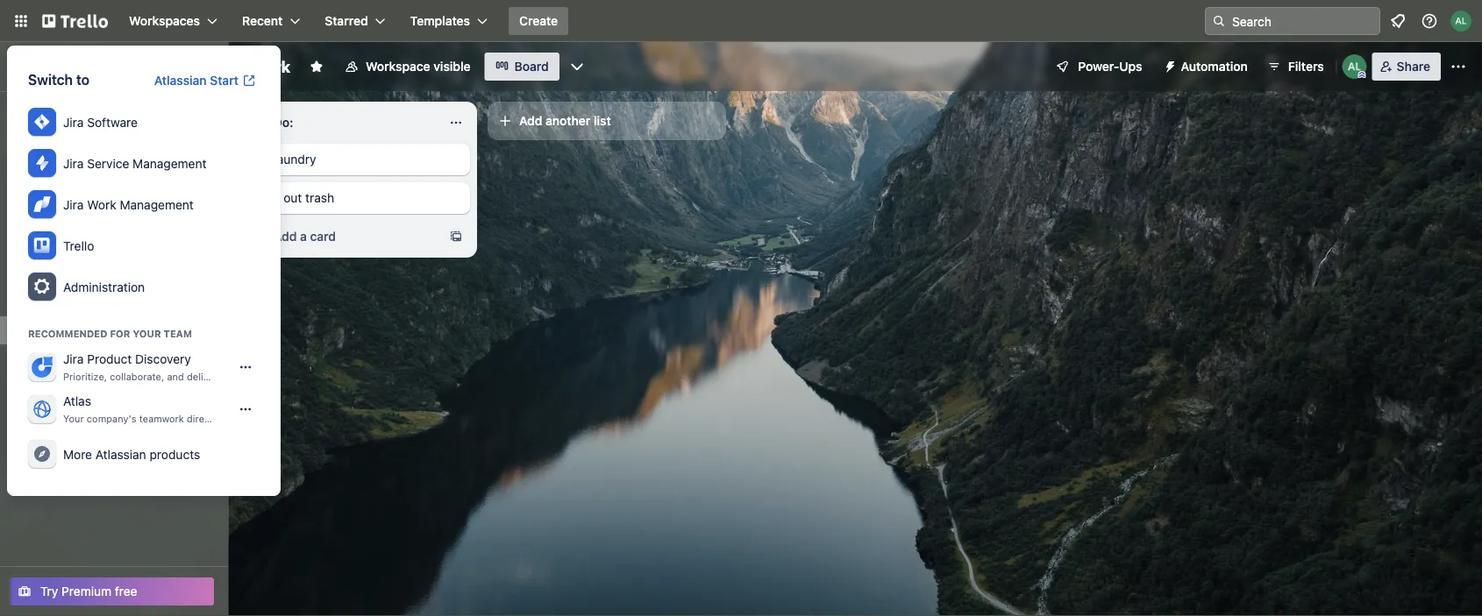 Task type: vqa. For each thing, say whether or not it's contained in the screenshot.
Workspaces
yes



Task type: locate. For each thing, give the bounding box(es) containing it.
jira product discovery options menu image
[[239, 361, 253, 375]]

atlassian
[[154, 73, 207, 88], [95, 447, 146, 462]]

power-
[[1078, 59, 1120, 74]]

management
[[133, 156, 207, 171], [120, 197, 194, 212]]

2 horizontal spatial work
[[251, 57, 290, 76]]

jira for jira work management
[[63, 197, 84, 212]]

do laundry link
[[256, 151, 460, 168]]

1 vertical spatial trello
[[59, 379, 90, 394]]

my trello board
[[39, 379, 126, 394]]

add inside button
[[519, 114, 542, 128]]

2 jira from the top
[[63, 156, 84, 171]]

1 vertical spatial atlassian
[[95, 447, 146, 462]]

workspace left visible
[[366, 59, 430, 74]]

jira service management link
[[21, 143, 267, 184]]

0 vertical spatial atlassian
[[154, 73, 207, 88]]

trello up the atlas
[[59, 379, 90, 394]]

add inside button
[[274, 229, 297, 244]]

0 vertical spatial add
[[519, 114, 542, 128]]

add
[[519, 114, 542, 128], [274, 229, 297, 244]]

jira up table on the top left
[[63, 197, 84, 212]]

0 horizontal spatial your
[[11, 293, 37, 308]]

your inside 'element'
[[11, 293, 37, 308]]

add left another
[[519, 114, 542, 128]]

work down the recent dropdown button
[[251, 57, 290, 76]]

add left the a
[[274, 229, 297, 244]]

recommended
[[28, 328, 107, 340]]

free
[[46, 69, 68, 82]]

discovery
[[135, 352, 191, 367]]

work up on-
[[39, 323, 68, 338]]

teamwork
[[139, 414, 184, 425]]

trello up "calendar"
[[63, 239, 94, 253]]

new
[[220, 371, 239, 383]]

workspace up table on the top left
[[11, 200, 76, 215]]

1 vertical spatial your
[[133, 328, 161, 340]]

power-ups button
[[1043, 53, 1153, 81]]

customize views image
[[568, 58, 586, 75]]

Board name text field
[[242, 53, 299, 81]]

0 horizontal spatial workspace
[[11, 200, 76, 215]]

work down service
[[87, 197, 116, 212]]

back to home image
[[42, 7, 108, 35]]

2 vertical spatial your
[[63, 414, 84, 425]]

filters button
[[1262, 53, 1329, 81]]

deliver
[[187, 371, 218, 383]]

workspace inside button
[[366, 59, 430, 74]]

work link
[[39, 322, 196, 339]]

0 horizontal spatial atlassian
[[95, 447, 146, 462]]

2 vertical spatial work
[[39, 323, 68, 338]]

your inside atlas your company's teamwork directory
[[63, 414, 84, 425]]

jira up members
[[63, 115, 84, 129]]

my trello board link
[[39, 378, 218, 396]]

settings image
[[32, 276, 53, 297]]

take out trash link
[[256, 189, 460, 207]]

ups
[[1120, 59, 1143, 74]]

power-ups
[[1078, 59, 1143, 74]]

template
[[119, 407, 171, 422]]

jira software
[[63, 115, 138, 129]]

board
[[93, 379, 126, 394]]

jira up prioritize,
[[63, 352, 84, 367]]

1 vertical spatial management
[[120, 197, 194, 212]]

atlas
[[63, 394, 91, 409]]

company's
[[87, 414, 136, 425]]

3 jira from the top
[[63, 197, 84, 212]]

remote class template
[[39, 407, 171, 422]]

1 vertical spatial work
[[87, 197, 116, 212]]

agenda
[[128, 351, 171, 366]]

remote
[[39, 407, 82, 422]]

team
[[164, 328, 192, 340]]

boards link
[[0, 103, 228, 131]]

jira
[[63, 115, 84, 129], [63, 156, 84, 171], [63, 197, 84, 212], [63, 352, 84, 367]]

workspaces
[[129, 14, 200, 28]]

your up 'agenda'
[[133, 328, 161, 340]]

templates button
[[400, 7, 498, 35]]

1 horizontal spatial work
[[87, 197, 116, 212]]

recent
[[242, 14, 283, 28]]

products
[[150, 447, 200, 462]]

1 horizontal spatial add
[[519, 114, 542, 128]]

jira inside jira product discovery prioritize, collaborate, and deliver new ideas
[[63, 352, 84, 367]]

starred
[[325, 14, 368, 28]]

collaborate,
[[110, 371, 164, 383]]

a
[[300, 229, 307, 244]]

1 vertical spatial add
[[274, 229, 297, 244]]

try premium free button
[[11, 578, 214, 606]]

trello link
[[21, 225, 267, 267]]

atlassian start link
[[144, 67, 267, 95]]

1 horizontal spatial atlassian
[[154, 73, 207, 88]]

free
[[115, 585, 137, 599]]

your boards
[[11, 293, 81, 308]]

workspace visible button
[[334, 53, 481, 81]]

views
[[79, 200, 112, 215]]

your left boards
[[11, 293, 37, 308]]

service
[[87, 156, 129, 171]]

card
[[310, 229, 336, 244]]

0 vertical spatial your
[[11, 293, 37, 308]]

premium
[[62, 585, 112, 599]]

workspace for workspace views
[[11, 200, 76, 215]]

0 vertical spatial management
[[133, 156, 207, 171]]

atlassian down company's on the bottom left of page
[[95, 447, 146, 462]]

sm image
[[1157, 53, 1181, 77]]

0 notifications image
[[1388, 11, 1409, 32]]

take
[[256, 191, 280, 205]]

1 vertical spatial workspace
[[11, 200, 76, 215]]

1 horizontal spatial workspace
[[366, 59, 430, 74]]

workspace visible
[[366, 59, 471, 74]]

your down the atlas
[[63, 414, 84, 425]]

0 vertical spatial workspace
[[366, 59, 430, 74]]

table
[[39, 230, 69, 245]]

trello
[[63, 239, 94, 253], [59, 379, 90, 394]]

jira for jira service management
[[63, 156, 84, 171]]

add another list
[[519, 114, 611, 128]]

management down jira software link
[[133, 156, 207, 171]]

switch to
[[28, 71, 89, 88]]

jira software link
[[21, 102, 267, 143]]

0 vertical spatial trello
[[63, 239, 94, 253]]

directory
[[187, 414, 228, 425]]

do
[[256, 152, 271, 167]]

management down jira service management link
[[120, 197, 194, 212]]

prioritize,
[[63, 371, 107, 383]]

1 jira from the top
[[63, 115, 84, 129]]

atlassian left start
[[154, 73, 207, 88]]

jira down members
[[63, 156, 84, 171]]

your boards with 4 items element
[[11, 290, 177, 311]]

0 horizontal spatial add
[[274, 229, 297, 244]]

show menu image
[[1450, 58, 1467, 75]]

4 jira from the top
[[63, 352, 84, 367]]

0 vertical spatial work
[[251, 57, 290, 76]]

0 horizontal spatial work
[[39, 323, 68, 338]]

meeting
[[79, 351, 125, 366]]

workspace views
[[11, 200, 112, 215]]

add for add another list
[[519, 114, 542, 128]]

Search field
[[1226, 8, 1380, 34]]

1 horizontal spatial your
[[63, 414, 84, 425]]

boards
[[40, 293, 81, 308]]



Task type: describe. For each thing, give the bounding box(es) containing it.
work inside text field
[[251, 57, 290, 76]]

2 horizontal spatial your
[[133, 328, 161, 340]]

administration link
[[21, 267, 267, 308]]

out
[[284, 191, 302, 205]]

star or unstar board image
[[310, 60, 324, 74]]

jira work management
[[63, 197, 194, 212]]

switch
[[28, 71, 73, 88]]

1-on-1 meeting agenda link
[[39, 350, 218, 368]]

board link
[[485, 53, 559, 81]]

class
[[85, 407, 116, 422]]

filters
[[1288, 59, 1324, 74]]

remote class template link
[[39, 406, 218, 424]]

more
[[63, 447, 92, 462]]

create from template… image
[[449, 230, 463, 244]]

members
[[39, 137, 92, 152]]

create button
[[509, 7, 569, 35]]

a link
[[11, 53, 39, 81]]

recent button
[[232, 7, 311, 35]]

atlas your company's teamwork directory
[[63, 394, 228, 425]]

a free
[[18, 56, 68, 82]]

search image
[[1212, 14, 1226, 28]]

templates
[[410, 14, 470, 28]]

calendar link
[[39, 257, 218, 275]]

recommended for your team
[[28, 328, 192, 340]]

my
[[39, 379, 56, 394]]

board
[[515, 59, 549, 74]]

laundry
[[274, 152, 316, 167]]

add another list button
[[488, 102, 726, 140]]

boards
[[39, 109, 78, 124]]

workspaces button
[[118, 7, 228, 35]]

starred button
[[314, 7, 396, 35]]

apple lee (applelee29) image
[[1451, 11, 1472, 32]]

add a card button
[[246, 223, 442, 251]]

calendar
[[39, 258, 89, 273]]

management for jira service management
[[133, 156, 207, 171]]

trash
[[305, 191, 334, 205]]

jira for jira software
[[63, 115, 84, 129]]

automation
[[1181, 59, 1248, 74]]

to do:
[[256, 115, 294, 130]]

administration
[[63, 280, 145, 294]]

more atlassian products link
[[21, 434, 267, 475]]

do laundry
[[256, 152, 316, 167]]

open information menu image
[[1421, 12, 1439, 30]]

management for jira work management
[[120, 197, 194, 212]]

to
[[76, 71, 89, 88]]

more atlassian products
[[63, 447, 200, 462]]

switch to… image
[[12, 12, 30, 30]]

this member is an admin of this board. image
[[1358, 71, 1366, 79]]

create
[[519, 14, 558, 28]]

a
[[18, 56, 31, 77]]

atlas options menu image
[[239, 403, 253, 417]]

try
[[40, 585, 58, 599]]

add for add a card
[[274, 229, 297, 244]]

To Do: text field
[[246, 109, 439, 137]]

workspace for workspace visible
[[366, 59, 430, 74]]

atlassian start
[[154, 73, 239, 88]]

on-
[[50, 351, 70, 366]]

try premium free
[[40, 585, 137, 599]]

jira work management link
[[21, 184, 267, 225]]

and
[[167, 371, 184, 383]]

list
[[594, 114, 611, 128]]

apple lee (applelee29) image
[[1343, 54, 1367, 79]]

take out trash
[[256, 191, 334, 205]]

do:
[[273, 115, 294, 130]]

software
[[87, 115, 138, 129]]

1-on-1 meeting agenda
[[39, 351, 171, 366]]

another
[[546, 114, 591, 128]]

automation button
[[1157, 53, 1258, 81]]

visible
[[434, 59, 471, 74]]

add a card
[[274, 229, 336, 244]]

jira product discovery prioritize, collaborate, and deliver new ideas
[[63, 352, 267, 383]]

share
[[1397, 59, 1431, 74]]

share button
[[1372, 53, 1441, 81]]

primary element
[[0, 0, 1482, 42]]

ideas
[[242, 371, 267, 383]]

members link
[[0, 131, 228, 159]]

1-
[[39, 351, 50, 366]]

start
[[210, 73, 239, 88]]

1
[[70, 351, 75, 366]]

product
[[87, 352, 132, 367]]



